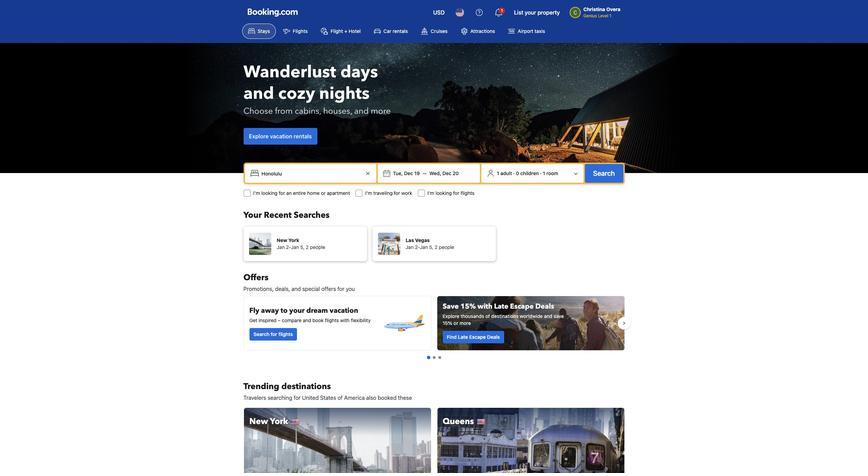 Task type: vqa. For each thing, say whether or not it's contained in the screenshot.
'Rose Garden Tea Rooms'
no



Task type: locate. For each thing, give the bounding box(es) containing it.
1 horizontal spatial more
[[460, 320, 471, 326]]

0 vertical spatial escape
[[511, 302, 534, 311]]

explore down save
[[443, 313, 460, 319]]

states
[[320, 395, 336, 401]]

york
[[289, 237, 299, 243], [270, 416, 288, 427]]

york for new york
[[270, 416, 288, 427]]

2 looking from the left
[[436, 190, 452, 196]]

2- down your recent searches in the left of the page
[[286, 244, 291, 250]]

2
[[306, 244, 309, 250], [435, 244, 438, 250]]

0 vertical spatial of
[[486, 313, 490, 319]]

search for search
[[594, 169, 615, 177]]

1 vertical spatial escape
[[470, 334, 486, 340]]

1 horizontal spatial 5,
[[430, 244, 434, 250]]

jan down vegas at the bottom of the page
[[420, 244, 428, 250]]

0 horizontal spatial york
[[270, 416, 288, 427]]

1 5, from the left
[[301, 244, 305, 250]]

explore down 'choose'
[[249, 133, 269, 139]]

0 horizontal spatial late
[[458, 334, 468, 340]]

1 inside christina overa genius level 1
[[610, 13, 612, 18]]

america
[[344, 395, 365, 401]]

1 horizontal spatial new
[[277, 237, 287, 243]]

1 vertical spatial new
[[250, 416, 268, 427]]

0 horizontal spatial i'm
[[253, 190, 260, 196]]

1 2- from the left
[[286, 244, 291, 250]]

0 vertical spatial vacation
[[270, 133, 292, 139]]

destinations
[[492, 313, 519, 319], [282, 381, 331, 392]]

late inside the find late escape deals link
[[458, 334, 468, 340]]

1 horizontal spatial rentals
[[393, 28, 408, 34]]

progress bar inside main content
[[427, 356, 441, 359]]

0 vertical spatial flights
[[461, 190, 475, 196]]

flight + hotel
[[331, 28, 361, 34]]

flights
[[461, 190, 475, 196], [325, 317, 339, 323], [279, 331, 293, 337]]

2 vertical spatial flights
[[279, 331, 293, 337]]

jan down recent
[[277, 244, 285, 250]]

more inside wanderlust days and cozy nights choose from cabins, houses, and more
[[371, 105, 391, 117]]

search for flights link
[[250, 328, 297, 341]]

for left an
[[279, 190, 285, 196]]

5, down searches
[[301, 244, 305, 250]]

1 horizontal spatial ·
[[541, 170, 542, 176]]

new inside new york jan 2-jan 5, 2 people
[[277, 237, 287, 243]]

deals
[[536, 302, 555, 311], [487, 334, 500, 340]]

1 i'm from the left
[[253, 190, 260, 196]]

region
[[238, 293, 631, 353]]

save
[[554, 313, 564, 319]]

0 vertical spatial rentals
[[393, 28, 408, 34]]

1 left adult
[[497, 170, 499, 176]]

for left 'united'
[[294, 395, 301, 401]]

dec left 19
[[404, 170, 413, 176]]

15%
[[461, 302, 476, 311], [443, 320, 453, 326]]

2 people from the left
[[439, 244, 454, 250]]

looking right the i'm
[[436, 190, 452, 196]]

0 horizontal spatial 5,
[[301, 244, 305, 250]]

people inside las vegas jan 2-jan 5, 2 people
[[439, 244, 454, 250]]

stays
[[258, 28, 270, 34]]

1 horizontal spatial or
[[454, 320, 459, 326]]

i'm for i'm looking for an entire home or apartment
[[253, 190, 260, 196]]

0 horizontal spatial 2-
[[286, 244, 291, 250]]

of right thousands
[[486, 313, 490, 319]]

promotions,
[[244, 286, 274, 292]]

1 horizontal spatial deals
[[536, 302, 555, 311]]

for inside offers promotions, deals, and special offers for you
[[338, 286, 345, 292]]

late inside save 15% with late escape deals explore thousands of destinations worldwide and save 15% or more
[[495, 302, 509, 311]]

2- inside las vegas jan 2-jan 5, 2 people
[[415, 244, 420, 250]]

genius
[[584, 13, 597, 18]]

new york link
[[244, 407, 432, 473]]

2 i'm from the left
[[365, 190, 372, 196]]

escape inside save 15% with late escape deals explore thousands of destinations worldwide and save 15% or more
[[511, 302, 534, 311]]

0 vertical spatial explore
[[249, 133, 269, 139]]

york down 'searching' at the left bottom of the page
[[270, 416, 288, 427]]

with up thousands
[[478, 302, 493, 311]]

1 horizontal spatial 2-
[[415, 244, 420, 250]]

people
[[310, 244, 325, 250], [439, 244, 454, 250]]

new inside new york link
[[250, 416, 268, 427]]

people for new york jan 2-jan 5, 2 people
[[310, 244, 325, 250]]

1 horizontal spatial 2
[[435, 244, 438, 250]]

your
[[525, 9, 537, 16], [290, 306, 305, 315]]

or right home
[[321, 190, 326, 196]]

booked
[[378, 395, 397, 401]]

group of friends hiking in the mountains on a sunny day image
[[437, 296, 625, 350]]

5, inside las vegas jan 2-jan 5, 2 people
[[430, 244, 434, 250]]

0 vertical spatial your
[[525, 9, 537, 16]]

rentals right car
[[393, 28, 408, 34]]

2 2- from the left
[[415, 244, 420, 250]]

1 vertical spatial late
[[458, 334, 468, 340]]

jan down your recent searches in the left of the page
[[291, 244, 299, 250]]

0 horizontal spatial of
[[338, 395, 343, 401]]

with left flexibility
[[340, 317, 350, 323]]

15% up find
[[443, 320, 453, 326]]

and left save
[[544, 313, 553, 319]]

your right list
[[525, 9, 537, 16]]

new down recent
[[277, 237, 287, 243]]

looking for i'm
[[436, 190, 452, 196]]

2 inside las vegas jan 2-jan 5, 2 people
[[435, 244, 438, 250]]

main content containing offers
[[238, 272, 631, 473]]

to
[[281, 306, 288, 315]]

with inside save 15% with late escape deals explore thousands of destinations worldwide and save 15% or more
[[478, 302, 493, 311]]

list your property
[[514, 9, 560, 16]]

jan
[[277, 244, 285, 250], [291, 244, 299, 250], [406, 244, 414, 250], [420, 244, 428, 250]]

0 horizontal spatial with
[[340, 317, 350, 323]]

1 down "overa"
[[610, 13, 612, 18]]

0 horizontal spatial rentals
[[294, 133, 312, 139]]

for left you
[[338, 286, 345, 292]]

search inside region
[[254, 331, 270, 337]]

0 vertical spatial late
[[495, 302, 509, 311]]

1 vertical spatial flights
[[325, 317, 339, 323]]

explore
[[249, 133, 269, 139], [443, 313, 460, 319]]

2 5, from the left
[[430, 244, 434, 250]]

recent
[[264, 209, 292, 221]]

1 horizontal spatial 15%
[[461, 302, 476, 311]]

fly away to your dream vacation image
[[383, 302, 426, 345]]

1 horizontal spatial of
[[486, 313, 490, 319]]

for inside region
[[271, 331, 277, 337]]

vacation
[[270, 133, 292, 139], [330, 306, 358, 315]]

1 vertical spatial vacation
[[330, 306, 358, 315]]

deals up "worldwide"
[[536, 302, 555, 311]]

i'm left "traveling"
[[365, 190, 372, 196]]

search
[[594, 169, 615, 177], [254, 331, 270, 337]]

1 left list
[[501, 8, 503, 13]]

vacation inside fly away to your dream vacation get inspired – compare and book flights with flexibility
[[330, 306, 358, 315]]

0 horizontal spatial or
[[321, 190, 326, 196]]

york down your recent searches in the left of the page
[[289, 237, 299, 243]]

your up compare
[[290, 306, 305, 315]]

1 vertical spatial rentals
[[294, 133, 312, 139]]

1 vertical spatial more
[[460, 320, 471, 326]]

1 vertical spatial search
[[254, 331, 270, 337]]

flight + hotel link
[[315, 24, 367, 39]]

1 looking from the left
[[261, 190, 278, 196]]

1 vertical spatial york
[[270, 416, 288, 427]]

1 horizontal spatial looking
[[436, 190, 452, 196]]

1 vertical spatial of
[[338, 395, 343, 401]]

5, for york
[[301, 244, 305, 250]]

and right the houses, at top left
[[354, 105, 369, 117]]

1 adult · 0 children · 1 room button
[[484, 167, 581, 180]]

your inside list your property link
[[525, 9, 537, 16]]

also
[[366, 395, 377, 401]]

1 horizontal spatial york
[[289, 237, 299, 243]]

2 jan from the left
[[291, 244, 299, 250]]

0 vertical spatial new
[[277, 237, 287, 243]]

flights
[[293, 28, 308, 34]]

0 horizontal spatial more
[[371, 105, 391, 117]]

for inside trending destinations travelers searching for united states of america also booked these
[[294, 395, 301, 401]]

1 horizontal spatial escape
[[511, 302, 534, 311]]

children
[[521, 170, 539, 176]]

rentals inside explore vacation rentals link
[[294, 133, 312, 139]]

usd button
[[429, 4, 449, 21]]

1 horizontal spatial destinations
[[492, 313, 519, 319]]

new down travelers
[[250, 416, 268, 427]]

and left book
[[303, 317, 311, 323]]

2 2 from the left
[[435, 244, 438, 250]]

0 horizontal spatial ·
[[514, 170, 515, 176]]

1 vertical spatial explore
[[443, 313, 460, 319]]

wed,
[[430, 170, 442, 176]]

choose
[[244, 105, 273, 117]]

0 horizontal spatial new
[[250, 416, 268, 427]]

escape up "worldwide"
[[511, 302, 534, 311]]

tue, dec 19 — wed, dec 20
[[393, 170, 459, 176]]

more
[[371, 105, 391, 117], [460, 320, 471, 326]]

2- inside new york jan 2-jan 5, 2 people
[[286, 244, 291, 250]]

new for new york jan 2-jan 5, 2 people
[[277, 237, 287, 243]]

destinations left "worldwide"
[[492, 313, 519, 319]]

1 horizontal spatial flights
[[325, 317, 339, 323]]

1 horizontal spatial people
[[439, 244, 454, 250]]

20
[[453, 170, 459, 176]]

1 vertical spatial 15%
[[443, 320, 453, 326]]

traveling
[[374, 190, 393, 196]]

0 horizontal spatial your
[[290, 306, 305, 315]]

5,
[[301, 244, 305, 250], [430, 244, 434, 250]]

and
[[244, 82, 274, 105], [354, 105, 369, 117], [292, 286, 301, 292], [544, 313, 553, 319], [303, 317, 311, 323]]

looking
[[261, 190, 278, 196], [436, 190, 452, 196]]

2 inside new york jan 2-jan 5, 2 people
[[306, 244, 309, 250]]

looking left an
[[261, 190, 278, 196]]

2 horizontal spatial flights
[[461, 190, 475, 196]]

york inside new york jan 2-jan 5, 2 people
[[289, 237, 299, 243]]

your
[[244, 209, 262, 221]]

attractions link
[[455, 24, 501, 39]]

tue,
[[393, 170, 403, 176]]

of right states
[[338, 395, 343, 401]]

1 horizontal spatial i'm
[[365, 190, 372, 196]]

explore vacation rentals
[[249, 133, 312, 139]]

and inside save 15% with late escape deals explore thousands of destinations worldwide and save 15% or more
[[544, 313, 553, 319]]

for
[[279, 190, 285, 196], [394, 190, 400, 196], [453, 190, 460, 196], [338, 286, 345, 292], [271, 331, 277, 337], [294, 395, 301, 401]]

1 horizontal spatial vacation
[[330, 306, 358, 315]]

jan down las
[[406, 244, 414, 250]]

new york jan 2-jan 5, 2 people
[[277, 237, 325, 250]]

1 vertical spatial destinations
[[282, 381, 331, 392]]

1 horizontal spatial with
[[478, 302, 493, 311]]

—
[[423, 170, 427, 176]]

cruises
[[431, 28, 448, 34]]

flights down compare
[[279, 331, 293, 337]]

1 vertical spatial with
[[340, 317, 350, 323]]

search for flights
[[254, 331, 293, 337]]

offers
[[322, 286, 336, 292]]

2 dec from the left
[[443, 170, 452, 176]]

5, down vegas at the bottom of the page
[[430, 244, 434, 250]]

0 horizontal spatial dec
[[404, 170, 413, 176]]

1 horizontal spatial explore
[[443, 313, 460, 319]]

book
[[313, 317, 324, 323]]

and up 'choose'
[[244, 82, 274, 105]]

escape down thousands
[[470, 334, 486, 340]]

0
[[516, 170, 519, 176]]

1 horizontal spatial late
[[495, 302, 509, 311]]

0 vertical spatial search
[[594, 169, 615, 177]]

car rentals link
[[368, 24, 414, 39]]

or up find
[[454, 320, 459, 326]]

destinations inside trending destinations travelers searching for united states of america also booked these
[[282, 381, 331, 392]]

compare
[[282, 317, 302, 323]]

0 horizontal spatial 15%
[[443, 320, 453, 326]]

0 horizontal spatial escape
[[470, 334, 486, 340]]

vacation up flexibility
[[330, 306, 358, 315]]

queens link
[[437, 407, 625, 473]]

save 15% with late escape deals explore thousands of destinations worldwide and save 15% or more
[[443, 302, 564, 326]]

i'm for i'm traveling for work
[[365, 190, 372, 196]]

for down 'inspired'
[[271, 331, 277, 337]]

flights down wed, dec 20 button
[[461, 190, 475, 196]]

nights
[[319, 82, 370, 105]]

0 vertical spatial york
[[289, 237, 299, 243]]

0 vertical spatial deals
[[536, 302, 555, 311]]

searches
[[294, 209, 330, 221]]

0 horizontal spatial deals
[[487, 334, 500, 340]]

0 horizontal spatial destinations
[[282, 381, 331, 392]]

rentals down cabins,
[[294, 133, 312, 139]]

· left 0
[[514, 170, 515, 176]]

entire
[[293, 190, 306, 196]]

new york
[[250, 416, 288, 427]]

more inside save 15% with late escape deals explore thousands of destinations worldwide and save 15% or more
[[460, 320, 471, 326]]

0 horizontal spatial explore
[[249, 133, 269, 139]]

main content
[[238, 272, 631, 473]]

new
[[277, 237, 287, 243], [250, 416, 268, 427]]

1 2 from the left
[[306, 244, 309, 250]]

car
[[384, 28, 392, 34]]

1 vertical spatial your
[[290, 306, 305, 315]]

destinations up 'united'
[[282, 381, 331, 392]]

escape
[[511, 302, 534, 311], [470, 334, 486, 340]]

1 horizontal spatial search
[[594, 169, 615, 177]]

people inside new york jan 2-jan 5, 2 people
[[310, 244, 325, 250]]

i'm
[[253, 190, 260, 196], [365, 190, 372, 196]]

progress bar
[[427, 356, 441, 359]]

1 horizontal spatial your
[[525, 9, 537, 16]]

0 horizontal spatial 2
[[306, 244, 309, 250]]

york inside new york link
[[270, 416, 288, 427]]

0 vertical spatial more
[[371, 105, 391, 117]]

overa
[[607, 6, 621, 12]]

0 vertical spatial destinations
[[492, 313, 519, 319]]

· right children
[[541, 170, 542, 176]]

special
[[303, 286, 320, 292]]

your recent searches
[[244, 209, 330, 221]]

0 horizontal spatial looking
[[261, 190, 278, 196]]

5, inside new york jan 2-jan 5, 2 people
[[301, 244, 305, 250]]

1 horizontal spatial dec
[[443, 170, 452, 176]]

or inside save 15% with late escape deals explore thousands of destinations worldwide and save 15% or more
[[454, 320, 459, 326]]

region containing save 15% with late escape deals
[[238, 293, 631, 353]]

2 for vegas
[[435, 244, 438, 250]]

i'm up your
[[253, 190, 260, 196]]

dec left 20
[[443, 170, 452, 176]]

flights right book
[[325, 317, 339, 323]]

1 vertical spatial or
[[454, 320, 459, 326]]

your account menu christina overa genius level 1 element
[[570, 3, 624, 19]]

and right deals,
[[292, 286, 301, 292]]

0 vertical spatial with
[[478, 302, 493, 311]]

search inside button
[[594, 169, 615, 177]]

deals down save 15% with late escape deals explore thousands of destinations worldwide and save 15% or more
[[487, 334, 500, 340]]

1 vertical spatial deals
[[487, 334, 500, 340]]

0 horizontal spatial people
[[310, 244, 325, 250]]

flight
[[331, 28, 343, 34]]

0 horizontal spatial search
[[254, 331, 270, 337]]

an
[[287, 190, 292, 196]]

vegas
[[415, 237, 430, 243]]

0 horizontal spatial flights
[[279, 331, 293, 337]]

15% up thousands
[[461, 302, 476, 311]]

2- down vegas at the bottom of the page
[[415, 244, 420, 250]]

vacation down 'from'
[[270, 133, 292, 139]]

1 people from the left
[[310, 244, 325, 250]]



Task type: describe. For each thing, give the bounding box(es) containing it.
and inside fly away to your dream vacation get inspired – compare and book flights with flexibility
[[303, 317, 311, 323]]

1 · from the left
[[514, 170, 515, 176]]

worldwide
[[520, 313, 543, 319]]

airport
[[518, 28, 534, 34]]

offers
[[244, 272, 269, 283]]

1 jan from the left
[[277, 244, 285, 250]]

flights link
[[277, 24, 314, 39]]

for left work
[[394, 190, 400, 196]]

5, for vegas
[[430, 244, 434, 250]]

list
[[514, 9, 524, 16]]

search button
[[585, 164, 624, 183]]

cozy
[[278, 82, 315, 105]]

from
[[275, 105, 293, 117]]

queens
[[443, 416, 474, 427]]

cabins,
[[295, 105, 321, 117]]

airport taxis
[[518, 28, 546, 34]]

trending
[[244, 381, 279, 392]]

level
[[599, 13, 609, 18]]

airport taxis link
[[503, 24, 551, 39]]

york for new york jan 2-jan 5, 2 people
[[289, 237, 299, 243]]

your inside fly away to your dream vacation get inspired – compare and book flights with flexibility
[[290, 306, 305, 315]]

rentals inside 'car rentals' link
[[393, 28, 408, 34]]

adult
[[501, 170, 512, 176]]

attractions
[[471, 28, 495, 34]]

for down 20
[[453, 190, 460, 196]]

wanderlust
[[244, 61, 336, 83]]

houses,
[[324, 105, 352, 117]]

property
[[538, 9, 560, 16]]

2- for vegas
[[415, 244, 420, 250]]

hotel
[[349, 28, 361, 34]]

find
[[447, 334, 457, 340]]

wanderlust days and cozy nights choose from cabins, houses, and more
[[244, 61, 391, 117]]

wed, dec 20 button
[[427, 167, 462, 180]]

–
[[278, 317, 281, 323]]

searching
[[268, 395, 292, 401]]

19
[[415, 170, 420, 176]]

booking.com image
[[248, 8, 298, 17]]

of inside save 15% with late escape deals explore thousands of destinations worldwide and save 15% or more
[[486, 313, 490, 319]]

people for las vegas jan 2-jan 5, 2 people
[[439, 244, 454, 250]]

2 · from the left
[[541, 170, 542, 176]]

+
[[345, 28, 348, 34]]

find late escape deals
[[447, 334, 500, 340]]

and inside offers promotions, deals, and special offers for you
[[292, 286, 301, 292]]

find late escape deals link
[[443, 331, 504, 343]]

2- for york
[[286, 244, 291, 250]]

0 vertical spatial or
[[321, 190, 326, 196]]

2 for york
[[306, 244, 309, 250]]

christina
[[584, 6, 606, 12]]

save
[[443, 302, 459, 311]]

apartment
[[327, 190, 350, 196]]

trending destinations travelers searching for united states of america also booked these
[[244, 381, 412, 401]]

days
[[341, 61, 378, 83]]

offers promotions, deals, and special offers for you
[[244, 272, 355, 292]]

thousands
[[461, 313, 484, 319]]

i'm
[[428, 190, 435, 196]]

christina overa genius level 1
[[584, 6, 621, 18]]

las vegas jan 2-jan 5, 2 people
[[406, 237, 454, 250]]

1 dec from the left
[[404, 170, 413, 176]]

i'm looking for an entire home or apartment
[[253, 190, 350, 196]]

3 jan from the left
[[406, 244, 414, 250]]

flights inside fly away to your dream vacation get inspired – compare and book flights with flexibility
[[325, 317, 339, 323]]

with inside fly away to your dream vacation get inspired – compare and book flights with flexibility
[[340, 317, 350, 323]]

away
[[261, 306, 279, 315]]

1 button
[[491, 4, 507, 21]]

flexibility
[[351, 317, 371, 323]]

work
[[402, 190, 413, 196]]

destinations inside save 15% with late escape deals explore thousands of destinations worldwide and save 15% or more
[[492, 313, 519, 319]]

las
[[406, 237, 414, 243]]

get
[[250, 317, 258, 323]]

united
[[302, 395, 319, 401]]

1 left room
[[543, 170, 546, 176]]

you
[[346, 286, 355, 292]]

of inside trending destinations travelers searching for united states of america also booked these
[[338, 395, 343, 401]]

new for new york
[[250, 416, 268, 427]]

1 adult · 0 children · 1 room
[[497, 170, 559, 176]]

1 inside 'dropdown button'
[[501, 8, 503, 13]]

looking for i'm
[[261, 190, 278, 196]]

4 jan from the left
[[420, 244, 428, 250]]

0 vertical spatial 15%
[[461, 302, 476, 311]]

deals inside save 15% with late escape deals explore thousands of destinations worldwide and save 15% or more
[[536, 302, 555, 311]]

room
[[547, 170, 559, 176]]

usd
[[434, 9, 445, 16]]

travelers
[[244, 395, 266, 401]]

search for search for flights
[[254, 331, 270, 337]]

i'm traveling for work
[[365, 190, 413, 196]]

0 horizontal spatial vacation
[[270, 133, 292, 139]]

fly
[[250, 306, 260, 315]]

Where are you going? field
[[259, 167, 364, 180]]

stays link
[[242, 24, 276, 39]]

list your property link
[[510, 4, 564, 21]]

dream
[[307, 306, 328, 315]]

deals,
[[275, 286, 290, 292]]

fly away to your dream vacation get inspired – compare and book flights with flexibility
[[250, 306, 371, 323]]

car rentals
[[384, 28, 408, 34]]

inspired
[[259, 317, 277, 323]]

home
[[307, 190, 320, 196]]

explore inside save 15% with late escape deals explore thousands of destinations worldwide and save 15% or more
[[443, 313, 460, 319]]



